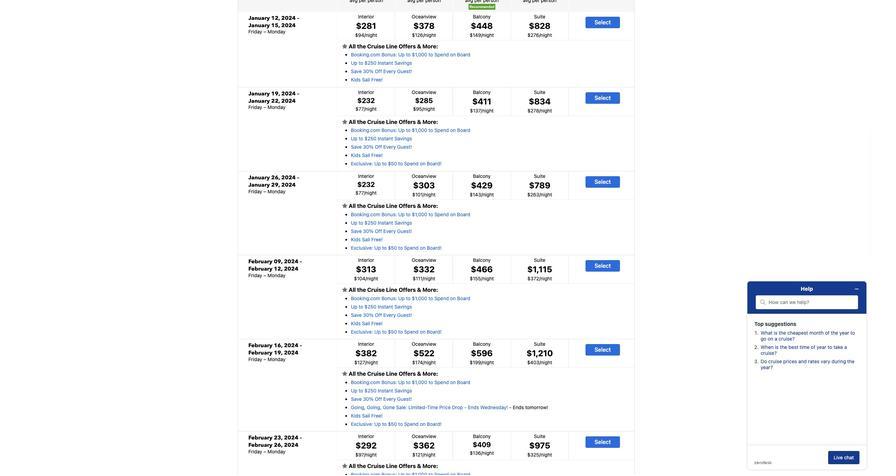 Task type: vqa. For each thing, say whether or not it's contained in the screenshot.
SUITE associated with $828
yes



Task type: locate. For each thing, give the bounding box(es) containing it.
2 all the cruise line offers & more: from the top
[[348, 119, 439, 125]]

all
[[349, 43, 356, 49], [349, 119, 356, 125], [349, 203, 356, 209], [349, 287, 356, 293], [349, 371, 356, 377], [349, 463, 356, 469]]

$1,000 down $95
[[412, 127, 428, 133]]

/ inside suite $789 $263 / night
[[540, 192, 541, 197]]

4 up to $250 instant savings link from the top
[[351, 304, 412, 310]]

$1,000 for $285
[[412, 127, 428, 133]]

$104
[[354, 276, 366, 282]]

february
[[249, 258, 273, 266], [249, 265, 273, 273], [249, 342, 273, 350], [249, 349, 273, 357], [249, 434, 273, 442], [249, 442, 273, 449]]

2 exclusive: up to $50 to spend on board! link from the top
[[351, 245, 442, 251]]

3 exclusive: from the top
[[351, 329, 373, 335]]

balcony $466 $155 / night
[[470, 257, 494, 282]]

all the cruise line offers & more: for $522
[[348, 371, 439, 377]]

0 vertical spatial 26,
[[271, 174, 280, 182]]

3 off from the top
[[375, 228, 382, 234]]

kids for $285
[[351, 152, 361, 158]]

night inside the "oceanview $378 $126 / night"
[[425, 32, 436, 38]]

- right drop at the right bottom
[[465, 404, 467, 410]]

$77 for $303
[[356, 190, 364, 196]]

0 vertical spatial star image
[[343, 119, 348, 125]]

bonus: for $332
[[382, 295, 397, 301]]

1 suite from the top
[[535, 13, 546, 19]]

$285
[[416, 96, 433, 104]]

5 kids from the top
[[351, 413, 361, 419]]

6 balcony from the top
[[473, 434, 491, 439]]

oceanview for $285
[[412, 89, 437, 95]]

0 vertical spatial interior $232 $77 / night
[[356, 89, 377, 112]]

oceanview $303 $101 / night
[[412, 173, 437, 197]]

balcony inside balcony $411 $137 / night
[[473, 89, 491, 95]]

$50
[[388, 161, 397, 167], [388, 245, 397, 251], [388, 329, 397, 335], [388, 421, 397, 427]]

star image
[[343, 119, 348, 125], [343, 287, 348, 293]]

balcony up $409
[[473, 434, 491, 439]]

4 monday from the top
[[268, 272, 286, 278]]

all the cruise line offers & more: down $126
[[348, 43, 439, 49]]

$155
[[470, 276, 481, 282]]

ends right drop at the right bottom
[[468, 404, 479, 410]]

1 vertical spatial 19,
[[274, 349, 283, 357]]

booking.com bonus: up to $1,000 to spend on board link for $522
[[351, 379, 471, 385]]

sail inside "booking.com bonus: up to $1,000 to spend on board up to $250 instant savings save 30% off every guest! kids sail free!"
[[362, 77, 370, 83]]

$94
[[355, 32, 365, 38]]

sailing list element
[[238, 12, 635, 475]]

1 vertical spatial 12,
[[274, 265, 283, 273]]

$1,000 down $111
[[412, 295, 428, 301]]

select link for $1,115
[[586, 260, 621, 272]]

monday inside january 19, 2024 – january 22, 2024 friday – monday
[[268, 104, 286, 110]]

3 save 30% off every guest! link from the top
[[351, 228, 412, 234]]

february 23, 2024 – february 26, 2024 friday – monday
[[249, 434, 302, 455]]

more: for $303
[[423, 203, 439, 209]]

february 09, 2024 – february 12, 2024 friday – monday
[[249, 258, 302, 278]]

select for $834
[[595, 95, 611, 101]]

$1,000 down $101
[[412, 211, 428, 217]]

board inside booking.com bonus: up to $1,000 to spend on board up to $250 instant savings save 30% off every guest! going, going, gone sale: limited-time price drop - ends wednesday! -                   ends tomorrow! kids sail free! exclusive: up to $50 to spend on board!
[[458, 379, 471, 385]]

more: down oceanview $285 $95 / night
[[423, 119, 439, 125]]

suite up $1,210
[[535, 341, 546, 347]]

board down $149
[[458, 52, 471, 58]]

5 booking.com bonus: up to $1,000 to spend on board link from the top
[[351, 379, 471, 385]]

$250
[[365, 60, 377, 66], [365, 136, 377, 142], [365, 220, 377, 226], [365, 304, 377, 310], [365, 388, 377, 394]]

free! for $303
[[372, 236, 383, 242]]

spend up "price"
[[435, 379, 449, 385]]

3 $1,000 from the top
[[412, 211, 428, 217]]

19, inside january 19, 2024 – january 22, 2024 friday – monday
[[271, 90, 280, 98]]

2 $1,000 from the top
[[412, 127, 428, 133]]

friday for $362
[[249, 449, 262, 455]]

/ inside oceanview $362 $121 / night
[[423, 452, 425, 458]]

& for $362
[[418, 463, 422, 469]]

balcony inside "balcony $409 $136 / night"
[[473, 434, 491, 439]]

1 monday from the top
[[268, 29, 286, 35]]

5 savings from the top
[[395, 388, 412, 394]]

30%
[[363, 68, 374, 74], [363, 144, 374, 150], [363, 228, 374, 234], [363, 312, 374, 318], [363, 396, 374, 402]]

$522
[[414, 349, 435, 358]]

save
[[351, 68, 362, 74], [351, 144, 362, 150], [351, 228, 362, 234], [351, 312, 362, 318], [351, 396, 362, 402]]

2 savings from the top
[[395, 136, 412, 142]]

booking.com bonus: up to $1,000 to spend on board link
[[351, 52, 471, 58], [351, 127, 471, 133], [351, 211, 471, 217], [351, 295, 471, 301], [351, 379, 471, 385]]

1 going, from the left
[[351, 404, 366, 410]]

every for $332
[[384, 312, 396, 318]]

save 30% off every guest! link
[[351, 68, 412, 74], [351, 144, 412, 150], [351, 228, 412, 234], [351, 312, 412, 318], [351, 396, 412, 402]]

offers down $101
[[399, 203, 416, 209]]

monday inside february 09, 2024 – february 12, 2024 friday – monday
[[268, 272, 286, 278]]

0 vertical spatial $77
[[356, 106, 364, 112]]

balcony for $411
[[473, 89, 491, 95]]

3 interior from the top
[[358, 173, 374, 179]]

friday inside january 26, 2024 – january 29, 2024 friday – monday
[[249, 188, 262, 194]]

12,
[[271, 14, 280, 22], [274, 265, 283, 273]]

1 interior $232 $77 / night from the top
[[356, 89, 377, 112]]

1 star image from the top
[[343, 119, 348, 125]]

$1,000 down $126
[[412, 52, 428, 58]]

interior $232 $77 / night for $285
[[356, 89, 377, 112]]

spend inside "booking.com bonus: up to $1,000 to spend on board up to $250 instant savings save 30% off every guest! kids sail free!"
[[435, 52, 449, 58]]

board! for $332
[[427, 329, 442, 335]]

offers down $126
[[399, 43, 416, 49]]

2 guest! from the top
[[398, 144, 412, 150]]

4 line from the top
[[386, 287, 398, 293]]

kids
[[351, 77, 361, 83], [351, 152, 361, 158], [351, 236, 361, 242], [351, 320, 361, 326], [351, 413, 361, 419]]

1 vertical spatial $232
[[358, 180, 375, 188]]

select for $1,115
[[595, 263, 611, 269]]

friday inside february 09, 2024 – february 12, 2024 friday – monday
[[249, 272, 262, 278]]

oceanview up $285
[[412, 89, 437, 95]]

off
[[375, 68, 382, 74], [375, 144, 382, 150], [375, 228, 382, 234], [375, 312, 382, 318], [375, 396, 382, 402]]

3 every from the top
[[384, 228, 396, 234]]

star image
[[343, 43, 348, 49], [343, 203, 348, 209], [343, 371, 348, 377], [343, 463, 348, 469]]

09,
[[274, 258, 283, 266]]

0 horizontal spatial going,
[[351, 404, 366, 410]]

5 monday from the top
[[268, 356, 286, 362]]

savings
[[395, 60, 412, 66], [395, 136, 412, 142], [395, 220, 412, 226], [395, 304, 412, 310], [395, 388, 412, 394]]

30% for $332
[[363, 312, 374, 318]]

0 vertical spatial booking.com bonus: up to $1,000 to spend on board up to $250 instant savings save 30% off every guest! kids sail free! exclusive: up to $50 to spend on board!
[[351, 127, 471, 167]]

kids sail free! link for $303
[[351, 236, 383, 242]]

6 monday from the top
[[268, 449, 286, 455]]

board! up oceanview $332 $111 / night
[[427, 245, 442, 251]]

balcony $409 $136 / night
[[470, 434, 494, 456]]

1 save from the top
[[351, 68, 362, 74]]

4 $1,000 from the top
[[412, 295, 428, 301]]

kids sail free! link
[[351, 77, 383, 83], [351, 152, 383, 158], [351, 236, 383, 242], [351, 320, 383, 326], [351, 413, 383, 419]]

suite inside "suite $1,210 $403 / night"
[[535, 341, 546, 347]]

6 more: from the top
[[423, 463, 439, 469]]

-
[[465, 404, 467, 410], [510, 404, 512, 410]]

/ inside the oceanview $522 $174 / night
[[423, 360, 425, 366]]

2 up to $250 instant savings link from the top
[[351, 136, 412, 142]]

guest!
[[398, 68, 412, 74], [398, 144, 412, 150], [398, 228, 412, 234], [398, 312, 412, 318], [398, 396, 412, 402]]

night inside balcony $411 $137 / night
[[483, 108, 494, 113]]

& down $111
[[418, 287, 422, 293]]

interior $232 $77 / night
[[356, 89, 377, 112], [356, 173, 377, 196]]

5 instant from the top
[[378, 388, 394, 394]]

$378
[[414, 21, 435, 31]]

select link for $828
[[586, 17, 621, 28]]

suite inside suite $1,115 $372 / night
[[535, 257, 546, 263]]

booking.com bonus: up to $1,000 to spend on board link down $126
[[351, 52, 471, 58]]

board! down time
[[427, 421, 442, 427]]

balcony up $411
[[473, 89, 491, 95]]

4 interior from the top
[[358, 257, 374, 263]]

2 instant from the top
[[378, 136, 394, 142]]

friday inside january 19, 2024 – january 22, 2024 friday – monday
[[249, 104, 262, 110]]

all the cruise line offers & more: for $285
[[348, 119, 439, 125]]

1 vertical spatial interior $232 $77 / night
[[356, 173, 377, 196]]

oceanview $285 $95 / night
[[412, 89, 437, 112]]

off for $332
[[375, 312, 382, 318]]

booking.com bonus: up to $1,000 to spend on board link down $111
[[351, 295, 471, 301]]

bonus:
[[382, 52, 397, 58], [382, 127, 397, 133], [382, 211, 397, 217], [382, 295, 397, 301], [382, 379, 397, 385]]

interior $232 $77 / night for $303
[[356, 173, 377, 196]]

booking.com for $332
[[351, 295, 381, 301]]

& down $101
[[418, 203, 422, 209]]

oceanview up $362
[[412, 434, 437, 439]]

friday for $332
[[249, 272, 262, 278]]

night inside interior $281 $94 / night
[[366, 32, 377, 38]]

more: down $121
[[423, 463, 439, 469]]

exclusive: up to $50 to spend on board! link
[[351, 161, 442, 167], [351, 245, 442, 251], [351, 329, 442, 335], [351, 421, 442, 427]]

$250 inside booking.com bonus: up to $1,000 to spend on board up to $250 instant savings save 30% off every guest! going, going, gone sale: limited-time price drop - ends wednesday! -                   ends tomorrow! kids sail free! exclusive: up to $50 to spend on board!
[[365, 388, 377, 394]]

monday
[[268, 29, 286, 35], [268, 104, 286, 110], [268, 188, 286, 194], [268, 272, 286, 278], [268, 356, 286, 362], [268, 449, 286, 455]]

4 select from the top
[[595, 263, 611, 269]]

all the cruise line offers & more: down $174
[[348, 371, 439, 377]]

board down $199
[[458, 379, 471, 385]]

2 line from the top
[[386, 119, 398, 125]]

bonus: for $303
[[382, 211, 397, 217]]

going,
[[351, 404, 366, 410], [367, 404, 382, 410]]

exclusive:
[[351, 161, 373, 167], [351, 245, 373, 251], [351, 329, 373, 335], [351, 421, 373, 427]]

instant
[[378, 60, 394, 66], [378, 136, 394, 142], [378, 220, 394, 226], [378, 304, 394, 310], [378, 388, 394, 394]]

5 guest! from the top
[[398, 396, 412, 402]]

up to $250 instant savings link
[[351, 60, 412, 66], [351, 136, 412, 142], [351, 220, 412, 226], [351, 304, 412, 310], [351, 388, 412, 394]]

cruise for $285
[[368, 119, 385, 125]]

6 the from the top
[[357, 463, 366, 469]]

1 select from the top
[[595, 19, 611, 25]]

interior inside "interior $313 $104 / night"
[[358, 257, 374, 263]]

$136
[[470, 450, 482, 456]]

more:
[[423, 43, 439, 49], [423, 119, 439, 125], [423, 203, 439, 209], [423, 287, 439, 293], [423, 371, 439, 377], [423, 463, 439, 469]]

6 select from the top
[[595, 439, 611, 445]]

balcony for $429
[[473, 173, 491, 179]]

offers for $303
[[399, 203, 416, 209]]

guest! inside "booking.com bonus: up to $1,000 to spend on board up to $250 instant savings save 30% off every guest! kids sail free!"
[[398, 68, 412, 74]]

interior for $285
[[358, 89, 374, 95]]

3 select from the top
[[595, 179, 611, 185]]

monday inside january 26, 2024 – january 29, 2024 friday – monday
[[268, 188, 286, 194]]

balcony inside balcony $596 $199 / night
[[473, 341, 491, 347]]

free! inside booking.com bonus: up to $1,000 to spend on board up to $250 instant savings save 30% off every guest! going, going, gone sale: limited-time price drop - ends wednesday! -                   ends tomorrow! kids sail free! exclusive: up to $50 to spend on board!
[[372, 413, 383, 419]]

& for $378
[[418, 43, 422, 49]]

more: down $332
[[423, 287, 439, 293]]

5 offers from the top
[[399, 371, 416, 377]]

booking.com bonus: up to $1,000 to spend on board link down $101
[[351, 211, 471, 217]]

night inside interior $382 $127 / night
[[367, 360, 378, 366]]

oceanview up $303
[[412, 173, 437, 179]]

6 friday from the top
[[249, 449, 262, 455]]

more: down $126
[[423, 43, 439, 49]]

5 save 30% off every guest! link from the top
[[351, 396, 412, 402]]

1 exclusive: up to $50 to spend on board! link from the top
[[351, 161, 442, 167]]

friday for $285
[[249, 104, 262, 110]]

1 sail from the top
[[362, 77, 370, 83]]

kids inside booking.com bonus: up to $1,000 to spend on board up to $250 instant savings save 30% off every guest! going, going, gone sale: limited-time price drop - ends wednesday! -                   ends tomorrow! kids sail free! exclusive: up to $50 to spend on board!
[[351, 413, 361, 419]]

offers for $332
[[399, 287, 416, 293]]

board down $155
[[458, 295, 471, 301]]

kids for $332
[[351, 320, 361, 326]]

all the cruise line offers & more: down $111
[[348, 287, 439, 293]]

all the cruise line offers & more: for $378
[[348, 43, 439, 49]]

4 instant from the top
[[378, 304, 394, 310]]

1 vertical spatial booking.com bonus: up to $1,000 to spend on board up to $250 instant savings save 30% off every guest! kids sail free! exclusive: up to $50 to spend on board!
[[351, 211, 471, 251]]

$429
[[472, 180, 493, 190]]

all the cruise line offers & more: down $95
[[348, 119, 439, 125]]

/ inside suite $834 $278 / night
[[540, 108, 541, 113]]

suite inside suite $828 $276 / night
[[535, 13, 546, 19]]

3 guest! from the top
[[398, 228, 412, 234]]

1 off from the top
[[375, 68, 382, 74]]

26,
[[271, 174, 280, 182], [274, 442, 283, 449]]

interior for $332
[[358, 257, 374, 263]]

6 oceanview from the top
[[412, 434, 437, 439]]

all for $285
[[349, 119, 356, 125]]

interior $281 $94 / night
[[355, 13, 377, 38]]

4 select link from the top
[[586, 260, 621, 272]]

/ inside "interior $313 $104 / night"
[[366, 276, 367, 282]]

free! for $332
[[372, 320, 383, 326]]

more: down $101
[[423, 203, 439, 209]]

booking.com inside "booking.com bonus: up to $1,000 to spend on board up to $250 instant savings save 30% off every guest! kids sail free!"
[[351, 52, 381, 58]]

0 vertical spatial $232
[[358, 96, 375, 104]]

offers down $111
[[399, 287, 416, 293]]

5 cruise from the top
[[368, 371, 385, 377]]

$50 for $285
[[388, 161, 397, 167]]

1 $50 from the top
[[388, 161, 397, 167]]

suite inside suite $789 $263 / night
[[535, 173, 546, 179]]

1 & from the top
[[418, 43, 422, 49]]

suite $1,210 $403 / night
[[527, 341, 553, 366]]

2 save from the top
[[351, 144, 362, 150]]

2 balcony from the top
[[473, 89, 491, 95]]

3 save from the top
[[351, 228, 362, 234]]

booking.com bonus: up to $1,000 to spend on board link down $95
[[351, 127, 471, 133]]

4 booking.com from the top
[[351, 295, 381, 301]]

booking.com bonus: up to $1,000 to spend on board up to $250 instant savings save 30% off every guest! kids sail free! exclusive: up to $50 to spend on board! for $285
[[351, 127, 471, 167]]

suite up $789
[[535, 173, 546, 179]]

& down $174
[[418, 371, 422, 377]]

0 vertical spatial 12,
[[271, 14, 280, 22]]

oceanview $362 $121 / night
[[412, 434, 437, 458]]

15,
[[271, 21, 280, 29]]

save 30% off every guest! link for $522
[[351, 396, 412, 402]]

suite
[[535, 13, 546, 19], [535, 89, 546, 95], [535, 173, 546, 179], [535, 257, 546, 263], [535, 341, 546, 347], [535, 434, 546, 439]]

instant inside "booking.com bonus: up to $1,000 to spend on board up to $250 instant savings save 30% off every guest! kids sail free!"
[[378, 60, 394, 66]]

2 free! from the top
[[372, 152, 383, 158]]

/ inside the 'oceanview $303 $101 / night'
[[423, 192, 425, 197]]

4 savings from the top
[[395, 304, 412, 310]]

interior for $378
[[358, 13, 374, 19]]

0 horizontal spatial ends
[[468, 404, 479, 410]]

1 horizontal spatial going,
[[367, 404, 382, 410]]

line for $332
[[386, 287, 398, 293]]

1 more: from the top
[[423, 43, 439, 49]]

board!
[[427, 161, 442, 167], [427, 245, 442, 251], [427, 329, 442, 335], [427, 421, 442, 427]]

3 savings from the top
[[395, 220, 412, 226]]

sail
[[362, 77, 370, 83], [362, 152, 370, 158], [362, 236, 370, 242], [362, 320, 370, 326], [362, 413, 370, 419]]

every inside booking.com bonus: up to $1,000 to spend on board up to $250 instant savings save 30% off every guest! going, going, gone sale: limited-time price drop - ends wednesday! -                   ends tomorrow! kids sail free! exclusive: up to $50 to spend on board!
[[384, 396, 396, 402]]

$975
[[530, 441, 551, 451]]

exclusive: for $285
[[351, 161, 373, 167]]

$1,000 down $174
[[412, 379, 428, 385]]

balcony up $448
[[473, 13, 491, 19]]

$1,000
[[412, 52, 428, 58], [412, 127, 428, 133], [412, 211, 428, 217], [412, 295, 428, 301], [412, 379, 428, 385]]

board
[[458, 52, 471, 58], [458, 127, 471, 133], [458, 211, 471, 217], [458, 295, 471, 301], [458, 379, 471, 385]]

star image for $232
[[343, 119, 348, 125]]

balcony for $466
[[473, 257, 491, 263]]

offers
[[399, 43, 416, 49], [399, 119, 416, 125], [399, 203, 416, 209], [399, 287, 416, 293], [399, 371, 416, 377], [399, 463, 416, 469]]

$596
[[471, 349, 493, 358]]

board! up the oceanview $522 $174 / night
[[427, 329, 442, 335]]

spend up the 'oceanview $303 $101 / night'
[[405, 161, 419, 167]]

board! inside booking.com bonus: up to $1,000 to spend on board up to $250 instant savings save 30% off every guest! going, going, gone sale: limited-time price drop - ends wednesday! -                   ends tomorrow! kids sail free! exclusive: up to $50 to spend on board!
[[427, 421, 442, 427]]

suite $975 $325 / night
[[528, 434, 553, 458]]

board down $143
[[458, 211, 471, 217]]

2024
[[282, 14, 296, 22], [282, 21, 296, 29], [282, 90, 296, 98], [282, 97, 296, 105], [282, 174, 296, 182], [282, 181, 296, 189], [284, 258, 299, 266], [284, 265, 299, 273], [284, 342, 299, 350], [284, 349, 299, 357], [284, 434, 299, 442], [284, 442, 299, 449]]

5 free! from the top
[[372, 413, 383, 419]]

balcony inside balcony $448 $149 / night
[[473, 13, 491, 19]]

5 off from the top
[[375, 396, 382, 402]]

2 suite from the top
[[535, 89, 546, 95]]

board! up the 'oceanview $303 $101 / night'
[[427, 161, 442, 167]]

2 cruise from the top
[[368, 119, 385, 125]]

balcony up $596
[[473, 341, 491, 347]]

$411
[[473, 96, 492, 106]]

5 select link from the top
[[586, 344, 621, 356]]

$50 inside booking.com bonus: up to $1,000 to spend on board up to $250 instant savings save 30% off every guest! going, going, gone sale: limited-time price drop - ends wednesday! -                   ends tomorrow! kids sail free! exclusive: up to $50 to spend on board!
[[388, 421, 397, 427]]

offers down $174
[[399, 371, 416, 377]]

interior inside interior $382 $127 / night
[[358, 341, 374, 347]]

suite inside suite $834 $278 / night
[[535, 89, 546, 95]]

1 booking.com bonus: up to $1,000 to spend on board up to $250 instant savings save 30% off every guest! kids sail free! exclusive: up to $50 to spend on board! from the top
[[351, 127, 471, 167]]

$466
[[471, 264, 493, 274]]

3 $50 from the top
[[388, 329, 397, 335]]

oceanview up $332
[[412, 257, 437, 263]]

night inside balcony $466 $155 / night
[[483, 276, 494, 282]]

1 vertical spatial 26,
[[274, 442, 283, 449]]

suite up $834
[[535, 89, 546, 95]]

2 select from the top
[[595, 95, 611, 101]]

monday inside 'february 16, 2024 – february 19, 2024 friday – monday'
[[268, 356, 286, 362]]

4 board! from the top
[[427, 421, 442, 427]]

offers for $362
[[399, 463, 416, 469]]

guest! for $332
[[398, 312, 412, 318]]

5 oceanview from the top
[[412, 341, 437, 347]]

1 horizontal spatial -
[[510, 404, 512, 410]]

select for $975
[[595, 439, 611, 445]]

5 suite from the top
[[535, 341, 546, 347]]

board down the $137
[[458, 127, 471, 133]]

january 26, 2024 – january 29, 2024 friday – monday
[[249, 174, 300, 194]]

ends left tomorrow!
[[513, 404, 524, 410]]

sail for $332
[[362, 320, 370, 326]]

/ inside suite $1,115 $372 / night
[[540, 276, 541, 282]]

4 off from the top
[[375, 312, 382, 318]]

suite for $789
[[535, 173, 546, 179]]

2 interior from the top
[[358, 89, 374, 95]]

suite up $975
[[535, 434, 546, 439]]

more: down $174
[[423, 371, 439, 377]]

offers down $121
[[399, 463, 416, 469]]

suite inside suite $975 $325 / night
[[535, 434, 546, 439]]

balcony inside balcony $429 $143 / night
[[473, 173, 491, 179]]

4 friday from the top
[[249, 272, 262, 278]]

january
[[249, 14, 270, 22], [249, 21, 270, 29], [249, 90, 270, 98], [249, 97, 270, 105], [249, 174, 270, 182], [249, 181, 270, 189]]

night inside "suite $1,210 $403 / night"
[[541, 360, 553, 366]]

3 booking.com bonus: up to $1,000 to spend on board up to $250 instant savings save 30% off every guest! kids sail free! exclusive: up to $50 to spend on board! from the top
[[351, 295, 471, 335]]

3 booking.com from the top
[[351, 211, 381, 217]]

oceanview for $378
[[412, 13, 437, 19]]

1 horizontal spatial ends
[[513, 404, 524, 410]]

3 kids from the top
[[351, 236, 361, 242]]

$137
[[470, 108, 481, 113]]

price
[[440, 404, 451, 410]]

1 $1,000 from the top
[[412, 52, 428, 58]]

select link for $834
[[586, 92, 621, 104]]

recommended image
[[469, 4, 496, 10]]

$1,000 inside "booking.com bonus: up to $1,000 to spend on board up to $250 instant savings save 30% off every guest! kids sail free!"
[[412, 52, 428, 58]]

5 $1,000 from the top
[[412, 379, 428, 385]]

1 select link from the top
[[586, 17, 621, 28]]

exclusive: up to $50 to spend on board! link for $285
[[351, 161, 442, 167]]

save inside booking.com bonus: up to $1,000 to spend on board up to $250 instant savings save 30% off every guest! going, going, gone sale: limited-time price drop - ends wednesday! -                   ends tomorrow! kids sail free! exclusive: up to $50 to spend on board!
[[351, 396, 362, 402]]

$95
[[413, 106, 422, 112]]

monday inside january 12, 2024 – january 15, 2024 friday – monday
[[268, 29, 286, 35]]

/ inside the "oceanview $378 $126 / night"
[[424, 32, 425, 38]]

monday inside february 23, 2024 – february 26, 2024 friday – monday
[[268, 449, 286, 455]]

$77
[[356, 106, 364, 112], [356, 190, 364, 196]]

26, inside february 23, 2024 – february 26, 2024 friday – monday
[[274, 442, 283, 449]]

4 save 30% off every guest! link from the top
[[351, 312, 412, 318]]

& down $126
[[418, 43, 422, 49]]

$332
[[414, 264, 435, 274]]

all the cruise line offers & more: down $121
[[348, 463, 439, 469]]

interior $313 $104 / night
[[354, 257, 379, 282]]

5 sail from the top
[[362, 413, 370, 419]]

4 cruise from the top
[[368, 287, 385, 293]]

off for $285
[[375, 144, 382, 150]]

2 vertical spatial booking.com bonus: up to $1,000 to spend on board up to $250 instant savings save 30% off every guest! kids sail free! exclusive: up to $50 to spend on board!
[[351, 295, 471, 335]]

balcony up $466
[[473, 257, 491, 263]]

instant for $332
[[378, 304, 394, 310]]

booking.com bonus: up to $1,000 to spend on board link down $174
[[351, 379, 471, 385]]

suite up $1,115
[[535, 257, 546, 263]]

line for $362
[[386, 463, 398, 469]]

bonus: for $285
[[382, 127, 397, 133]]

2 $250 from the top
[[365, 136, 377, 142]]

interior
[[358, 13, 374, 19], [358, 89, 374, 95], [358, 173, 374, 179], [358, 257, 374, 263], [358, 341, 374, 347], [358, 434, 374, 439]]

exclusive: up to $50 to spend on board! link for $332
[[351, 329, 442, 335]]

2 offers from the top
[[399, 119, 416, 125]]

1 all from the top
[[349, 43, 356, 49]]

5 all from the top
[[349, 371, 356, 377]]

1 vertical spatial star image
[[343, 287, 348, 293]]

star image for $292
[[343, 463, 348, 469]]

oceanview up $378
[[412, 13, 437, 19]]

12, inside february 09, 2024 – february 12, 2024 friday – monday
[[274, 265, 283, 273]]

save inside "booking.com bonus: up to $1,000 to spend on board up to $250 instant savings save 30% off every guest! kids sail free!"
[[351, 68, 362, 74]]

booking.com inside booking.com bonus: up to $1,000 to spend on board up to $250 instant savings save 30% off every guest! going, going, gone sale: limited-time price drop - ends wednesday! -                   ends tomorrow! kids sail free! exclusive: up to $50 to spend on board!
[[351, 379, 381, 385]]

spend up the oceanview $522 $174 / night
[[405, 329, 419, 335]]

3 cruise from the top
[[368, 203, 385, 209]]

balcony up $429
[[473, 173, 491, 179]]

balcony
[[473, 13, 491, 19], [473, 89, 491, 95], [473, 173, 491, 179], [473, 257, 491, 263], [473, 341, 491, 347], [473, 434, 491, 439]]

night inside suite $834 $278 / night
[[541, 108, 552, 113]]

savings for $285
[[395, 136, 412, 142]]

$250 for $285
[[365, 136, 377, 142]]

1 vertical spatial $77
[[356, 190, 364, 196]]

oceanview up $522
[[412, 341, 437, 347]]

friday inside january 12, 2024 – january 15, 2024 friday – monday
[[249, 29, 262, 35]]

on
[[451, 52, 456, 58], [451, 127, 456, 133], [420, 161, 426, 167], [451, 211, 456, 217], [420, 245, 426, 251], [451, 295, 456, 301], [420, 329, 426, 335], [451, 379, 456, 385], [420, 421, 426, 427]]

1 line from the top
[[386, 43, 398, 49]]

all the cruise line offers & more: down $101
[[348, 203, 439, 209]]

1 kids sail free! link from the top
[[351, 77, 383, 83]]

friday inside 'february 16, 2024 – february 19, 2024 friday – monday'
[[249, 356, 262, 362]]

2 off from the top
[[375, 144, 382, 150]]

3 balcony from the top
[[473, 173, 491, 179]]

booking.com bonus: up to $1,000 to spend on board up to $250 instant savings save 30% off every guest! kids sail free! exclusive: up to $50 to spend on board! for $332
[[351, 295, 471, 335]]

0 vertical spatial 19,
[[271, 90, 280, 98]]

3 booking.com bonus: up to $1,000 to spend on board link from the top
[[351, 211, 471, 217]]

suite up $828
[[535, 13, 546, 19]]

spend down $378
[[435, 52, 449, 58]]

- right wednesday!
[[510, 404, 512, 410]]

1 offers from the top
[[399, 43, 416, 49]]

& down $95
[[418, 119, 422, 125]]

/ inside interior $281 $94 / night
[[365, 32, 366, 38]]

spend
[[435, 52, 449, 58], [435, 127, 449, 133], [405, 161, 419, 167], [435, 211, 449, 217], [405, 245, 419, 251], [435, 295, 449, 301], [405, 329, 419, 335], [435, 379, 449, 385], [405, 421, 419, 427]]

oceanview $378 $126 / night
[[412, 13, 437, 38]]

offers down $95
[[399, 119, 416, 125]]

night
[[366, 32, 377, 38], [425, 32, 436, 38], [483, 32, 494, 38], [541, 32, 552, 38], [366, 106, 377, 112], [424, 106, 435, 112], [483, 108, 494, 113], [541, 108, 552, 113], [366, 190, 377, 196], [425, 192, 436, 197], [483, 192, 494, 197], [541, 192, 553, 197], [367, 276, 379, 282], [424, 276, 436, 282], [483, 276, 494, 282], [541, 276, 552, 282], [367, 360, 378, 366], [425, 360, 436, 366], [483, 360, 494, 366], [541, 360, 553, 366], [483, 450, 494, 456], [366, 452, 377, 458], [425, 452, 436, 458], [541, 452, 553, 458]]

2 all from the top
[[349, 119, 356, 125]]

$199
[[470, 360, 482, 366]]

all the cruise line offers & more:
[[348, 43, 439, 49], [348, 119, 439, 125], [348, 203, 439, 209], [348, 287, 439, 293], [348, 371, 439, 377], [348, 463, 439, 469]]

$174
[[413, 360, 423, 366]]

&
[[418, 43, 422, 49], [418, 119, 422, 125], [418, 203, 422, 209], [418, 287, 422, 293], [418, 371, 422, 377], [418, 463, 422, 469]]

& down $121
[[418, 463, 422, 469]]

interior $292 $97 / night
[[356, 434, 377, 458]]

monday for $303
[[268, 188, 286, 194]]

1 kids from the top
[[351, 77, 361, 83]]

/ inside suite $828 $276 / night
[[540, 32, 541, 38]]

0 horizontal spatial -
[[465, 404, 467, 410]]



Task type: describe. For each thing, give the bounding box(es) containing it.
30% for $285
[[363, 144, 374, 150]]

/ inside oceanview $332 $111 / night
[[423, 276, 424, 282]]

interior for $362
[[358, 434, 374, 439]]

exclusive: for $303
[[351, 245, 373, 251]]

every for $303
[[384, 228, 396, 234]]

booking.com bonus: up to $1,000 to spend on board up to $250 instant savings save 30% off every guest! kids sail free!
[[351, 52, 471, 83]]

night inside suite $789 $263 / night
[[541, 192, 553, 197]]

suite for $1,115
[[535, 257, 546, 263]]

february 16, 2024 – february 19, 2024 friday – monday
[[249, 342, 302, 362]]

star image for $281
[[343, 43, 348, 49]]

/ inside interior $382 $127 / night
[[365, 360, 367, 366]]

night inside balcony $448 $149 / night
[[483, 32, 494, 38]]

$77 for $285
[[356, 106, 364, 112]]

night inside "interior $313 $104 / night"
[[367, 276, 379, 282]]

spend down limited-
[[405, 421, 419, 427]]

cruise for $303
[[368, 203, 385, 209]]

19, inside 'february 16, 2024 – february 19, 2024 friday – monday'
[[274, 349, 283, 357]]

monday for $285
[[268, 104, 286, 110]]

$409
[[473, 441, 491, 449]]

off inside booking.com bonus: up to $1,000 to spend on board up to $250 instant savings save 30% off every guest! going, going, gone sale: limited-time price drop - ends wednesday! -                   ends tomorrow! kids sail free! exclusive: up to $50 to spend on board!
[[375, 396, 382, 402]]

gone
[[383, 404, 395, 410]]

booking.com bonus: up to $1,000 to spend on board up to $250 instant savings save 30% off every guest! going, going, gone sale: limited-time price drop - ends wednesday! -                   ends tomorrow! kids sail free! exclusive: up to $50 to spend on board!
[[351, 379, 549, 427]]

29,
[[271, 181, 280, 189]]

16,
[[274, 342, 283, 350]]

on inside "booking.com bonus: up to $1,000 to spend on board up to $250 instant savings save 30% off every guest! kids sail free!"
[[451, 52, 456, 58]]

& for $332
[[418, 287, 422, 293]]

save for $285
[[351, 144, 362, 150]]

balcony $448 $149 / night
[[470, 13, 494, 38]]

offers for $378
[[399, 43, 416, 49]]

/ inside balcony $448 $149 / night
[[482, 32, 483, 38]]

$121
[[413, 452, 423, 458]]

26, inside january 26, 2024 – january 29, 2024 friday – monday
[[271, 174, 280, 182]]

going, going, gone sale: limited-time price drop - ends wednesday! link
[[351, 404, 508, 410]]

1 january from the top
[[249, 14, 270, 22]]

30% for $303
[[363, 228, 374, 234]]

select for $1,210
[[595, 347, 611, 353]]

$313
[[356, 264, 377, 274]]

$126
[[412, 32, 424, 38]]

savings for $332
[[395, 304, 412, 310]]

night inside interior $292 $97 / night
[[366, 452, 377, 458]]

spend up oceanview $332 $111 / night
[[405, 245, 419, 251]]

night inside suite $1,115 $372 / night
[[541, 276, 552, 282]]

$281
[[356, 21, 377, 31]]

6 february from the top
[[249, 442, 273, 449]]

2 january from the top
[[249, 21, 270, 29]]

$143
[[470, 192, 482, 197]]

night inside oceanview $332 $111 / night
[[424, 276, 436, 282]]

kids sail free! link for $378
[[351, 77, 383, 83]]

line for $285
[[386, 119, 398, 125]]

$232 for $303
[[358, 180, 375, 188]]

limited-
[[409, 404, 427, 410]]

6 january from the top
[[249, 181, 270, 189]]

board inside "booking.com bonus: up to $1,000 to spend on board up to $250 instant savings save 30% off every guest! kids sail free!"
[[458, 52, 471, 58]]

$1,000 inside booking.com bonus: up to $1,000 to spend on board up to $250 instant savings save 30% off every guest! going, going, gone sale: limited-time price drop - ends wednesday! -                   ends tomorrow! kids sail free! exclusive: up to $50 to spend on board!
[[412, 379, 428, 385]]

$403
[[528, 360, 540, 366]]

12, inside january 12, 2024 – january 15, 2024 friday – monday
[[271, 14, 280, 22]]

suite $1,115 $372 / night
[[528, 257, 553, 282]]

$97
[[356, 452, 364, 458]]

exclusive: inside booking.com bonus: up to $1,000 to spend on board up to $250 instant savings save 30% off every guest! going, going, gone sale: limited-time price drop - ends wednesday! -                   ends tomorrow! kids sail free! exclusive: up to $50 to spend on board!
[[351, 421, 373, 427]]

up to $250 instant savings link for $378
[[351, 60, 412, 66]]

select link for $1,210
[[586, 344, 621, 356]]

select link for $789
[[586, 176, 621, 188]]

/ inside balcony $466 $155 / night
[[481, 276, 483, 282]]

sale:
[[397, 404, 408, 410]]

sail inside booking.com bonus: up to $1,000 to spend on board up to $250 instant savings save 30% off every guest! going, going, gone sale: limited-time price drop - ends wednesday! -                   ends tomorrow! kids sail free! exclusive: up to $50 to spend on board!
[[362, 413, 370, 419]]

5 kids sail free! link from the top
[[351, 413, 383, 419]]

& for $285
[[418, 119, 422, 125]]

off inside "booking.com bonus: up to $1,000 to spend on board up to $250 instant savings save 30% off every guest! kids sail free!"
[[375, 68, 382, 74]]

interior $382 $127 / night
[[355, 341, 378, 366]]

bonus: inside "booking.com bonus: up to $1,000 to spend on board up to $250 instant savings save 30% off every guest! kids sail free!"
[[382, 52, 397, 58]]

$111
[[413, 276, 423, 282]]

interior for $303
[[358, 173, 374, 179]]

oceanview for $303
[[412, 173, 437, 179]]

line for $303
[[386, 203, 398, 209]]

spend down $303
[[435, 211, 449, 217]]

$250 for $303
[[365, 220, 377, 226]]

cruise for $332
[[368, 287, 385, 293]]

all for $362
[[349, 463, 356, 469]]

interior for $522
[[358, 341, 374, 347]]

oceanview $522 $174 / night
[[412, 341, 437, 366]]

up to $250 instant savings link for $285
[[351, 136, 412, 142]]

$828
[[529, 21, 551, 31]]

bonus: inside booking.com bonus: up to $1,000 to spend on board up to $250 instant savings save 30% off every guest! going, going, gone sale: limited-time price drop - ends wednesday! -                   ends tomorrow! kids sail free! exclusive: up to $50 to spend on board!
[[382, 379, 397, 385]]

balcony $429 $143 / night
[[470, 173, 494, 197]]

$263
[[528, 192, 540, 197]]

$278
[[528, 108, 540, 113]]

& for $522
[[418, 371, 422, 377]]

spend down oceanview $285 $95 / night
[[435, 127, 449, 133]]

save for $332
[[351, 312, 362, 318]]

3 january from the top
[[249, 90, 270, 98]]

booking.com for $285
[[351, 127, 381, 133]]

board for $466
[[458, 295, 471, 301]]

select link for $975
[[586, 437, 621, 448]]

suite $834 $278 / night
[[528, 89, 552, 113]]

instant inside booking.com bonus: up to $1,000 to spend on board up to $250 instant savings save 30% off every guest! going, going, gone sale: limited-time price drop - ends wednesday! -                   ends tomorrow! kids sail free! exclusive: up to $50 to spend on board!
[[378, 388, 394, 394]]

board for $429
[[458, 211, 471, 217]]

january 19, 2024 – january 22, 2024 friday – monday
[[249, 90, 300, 110]]

more: for $362
[[423, 463, 439, 469]]

free! for $285
[[372, 152, 383, 158]]

2 february from the top
[[249, 265, 273, 273]]

2 - from the left
[[510, 404, 512, 410]]

save for $303
[[351, 228, 362, 234]]

balcony $411 $137 / night
[[470, 89, 494, 113]]

$50 for $332
[[388, 329, 397, 335]]

$789
[[530, 180, 551, 190]]

star image for $382
[[343, 371, 348, 377]]

/ inside "balcony $409 $136 / night"
[[482, 450, 483, 456]]

line for $522
[[386, 371, 398, 377]]

night inside balcony $596 $199 / night
[[483, 360, 494, 366]]

all for $522
[[349, 371, 356, 377]]

savings for $303
[[395, 220, 412, 226]]

cruise for $378
[[368, 43, 385, 49]]

balcony $596 $199 / night
[[470, 341, 494, 366]]

free! inside "booking.com bonus: up to $1,000 to spend on board up to $250 instant savings save 30% off every guest! kids sail free!"
[[372, 77, 383, 83]]

offers for $285
[[399, 119, 416, 125]]

up to $250 instant savings link for $332
[[351, 304, 412, 310]]

every inside "booking.com bonus: up to $1,000 to spend on board up to $250 instant savings save 30% off every guest! kids sail free!"
[[384, 68, 396, 74]]

night inside oceanview $285 $95 / night
[[424, 106, 435, 112]]

booking.com bonus: up to $1,000 to spend on board link for $378
[[351, 52, 471, 58]]

time
[[427, 404, 438, 410]]

/ inside suite $975 $325 / night
[[540, 452, 541, 458]]

instant for $303
[[378, 220, 394, 226]]

savings inside "booking.com bonus: up to $1,000 to spend on board up to $250 instant savings save 30% off every guest! kids sail free!"
[[395, 60, 412, 66]]

the for $285
[[357, 119, 366, 125]]

every for $285
[[384, 144, 396, 150]]

$372
[[528, 276, 540, 282]]

& for $303
[[418, 203, 422, 209]]

drop
[[452, 404, 463, 410]]

kids for $303
[[351, 236, 361, 242]]

/ inside balcony $411 $137 / night
[[481, 108, 483, 113]]

4 exclusive: up to $50 to spend on board! link from the top
[[351, 421, 442, 427]]

$325
[[528, 452, 540, 458]]

night inside the 'oceanview $303 $101 / night'
[[425, 192, 436, 197]]

the for $522
[[357, 371, 366, 377]]

$382
[[356, 349, 377, 358]]

$250 inside "booking.com bonus: up to $1,000 to spend on board up to $250 instant savings save 30% off every guest! kids sail free!"
[[365, 60, 377, 66]]

save 30% off every guest! link for $378
[[351, 68, 412, 74]]

2 ends from the left
[[513, 404, 524, 410]]

monday for $522
[[268, 356, 286, 362]]

all the cruise line offers & more: for $303
[[348, 203, 439, 209]]

tomorrow!
[[526, 404, 549, 410]]

$276
[[528, 32, 540, 38]]

night inside suite $828 $276 / night
[[541, 32, 552, 38]]

kids inside "booking.com bonus: up to $1,000 to spend on board up to $250 instant savings save 30% off every guest! kids sail free!"
[[351, 77, 361, 83]]

up to $250 instant savings link for $522
[[351, 388, 412, 394]]

/ inside interior $292 $97 / night
[[364, 452, 366, 458]]

$149
[[470, 32, 482, 38]]

night inside the oceanview $522 $174 / night
[[425, 360, 436, 366]]

january 12, 2024 – january 15, 2024 friday – monday
[[249, 14, 300, 35]]

oceanview for $332
[[412, 257, 437, 263]]

$1,115
[[528, 264, 553, 274]]

booking.com bonus: up to $1,000 to spend on board link for $285
[[351, 127, 471, 133]]

4 january from the top
[[249, 97, 270, 105]]

the for $303
[[357, 203, 366, 209]]

oceanview $332 $111 / night
[[412, 257, 437, 282]]

cruise for $362
[[368, 463, 385, 469]]

$127
[[355, 360, 365, 366]]

board! for $285
[[427, 161, 442, 167]]

oceanview for $362
[[412, 434, 437, 439]]

23,
[[274, 434, 283, 442]]

2 going, from the left
[[367, 404, 382, 410]]

$834
[[529, 96, 551, 106]]

1 - from the left
[[465, 404, 467, 410]]

$292
[[356, 441, 377, 451]]

all the cruise line offers & more: for $332
[[348, 287, 439, 293]]

5 february from the top
[[249, 434, 273, 442]]

/ inside balcony $596 $199 / night
[[482, 360, 483, 366]]

booking.com bonus: up to $1,000 to spend on board up to $250 instant savings save 30% off every guest! kids sail free! exclusive: up to $50 to spend on board! for $303
[[351, 211, 471, 251]]

booking.com bonus: up to $1,000 to spend on board link for $303
[[351, 211, 471, 217]]

spend down $332
[[435, 295, 449, 301]]

/ inside balcony $429 $143 / night
[[482, 192, 483, 197]]

suite $828 $276 / night
[[528, 13, 552, 38]]

30% inside "booking.com bonus: up to $1,000 to spend on board up to $250 instant savings save 30% off every guest! kids sail free!"
[[363, 68, 374, 74]]

/ inside "suite $1,210 $403 / night"
[[540, 360, 541, 366]]

night inside suite $975 $325 / night
[[541, 452, 553, 458]]

oceanview for $522
[[412, 341, 437, 347]]

friday for $303
[[249, 188, 262, 194]]

monday for $332
[[268, 272, 286, 278]]

1 ends from the left
[[468, 404, 479, 410]]

3 february from the top
[[249, 342, 273, 350]]

monday for $378
[[268, 29, 286, 35]]

monday for $362
[[268, 449, 286, 455]]

5 january from the top
[[249, 174, 270, 182]]

/ inside oceanview $285 $95 / night
[[422, 106, 424, 112]]

wednesday!
[[481, 404, 508, 410]]

night inside balcony $429 $143 / night
[[483, 192, 494, 197]]

$101
[[413, 192, 423, 197]]

night inside "balcony $409 $136 / night"
[[483, 450, 494, 456]]

more: for $378
[[423, 43, 439, 49]]

suite for $828
[[535, 13, 546, 19]]

balcony for $448
[[473, 13, 491, 19]]

22,
[[271, 97, 280, 105]]

star image for $232
[[343, 203, 348, 209]]

all the cruise line offers & more: for $362
[[348, 463, 439, 469]]

$362
[[414, 441, 435, 451]]

exclusive: up to $50 to spend on board! link for $303
[[351, 245, 442, 251]]

30% inside booking.com bonus: up to $1,000 to spend on board up to $250 instant savings save 30% off every guest! going, going, gone sale: limited-time price drop - ends wednesday! -                   ends tomorrow! kids sail free! exclusive: up to $50 to spend on board!
[[363, 396, 374, 402]]

guest! inside booking.com bonus: up to $1,000 to spend on board up to $250 instant savings save 30% off every guest! going, going, gone sale: limited-time price drop - ends wednesday! -                   ends tomorrow! kids sail free! exclusive: up to $50 to spend on board!
[[398, 396, 412, 402]]

the for $362
[[357, 463, 366, 469]]

$1,210
[[527, 349, 553, 358]]

suite for $975
[[535, 434, 546, 439]]

night inside oceanview $362 $121 / night
[[425, 452, 436, 458]]

$448
[[471, 21, 493, 31]]

suite $789 $263 / night
[[528, 173, 553, 197]]

suite for $1,210
[[535, 341, 546, 347]]

1 february from the top
[[249, 258, 273, 266]]

savings inside booking.com bonus: up to $1,000 to spend on board up to $250 instant savings save 30% off every guest! going, going, gone sale: limited-time price drop - ends wednesday! -                   ends tomorrow! kids sail free! exclusive: up to $50 to spend on board!
[[395, 388, 412, 394]]

4 february from the top
[[249, 349, 273, 357]]

$303
[[414, 180, 435, 190]]



